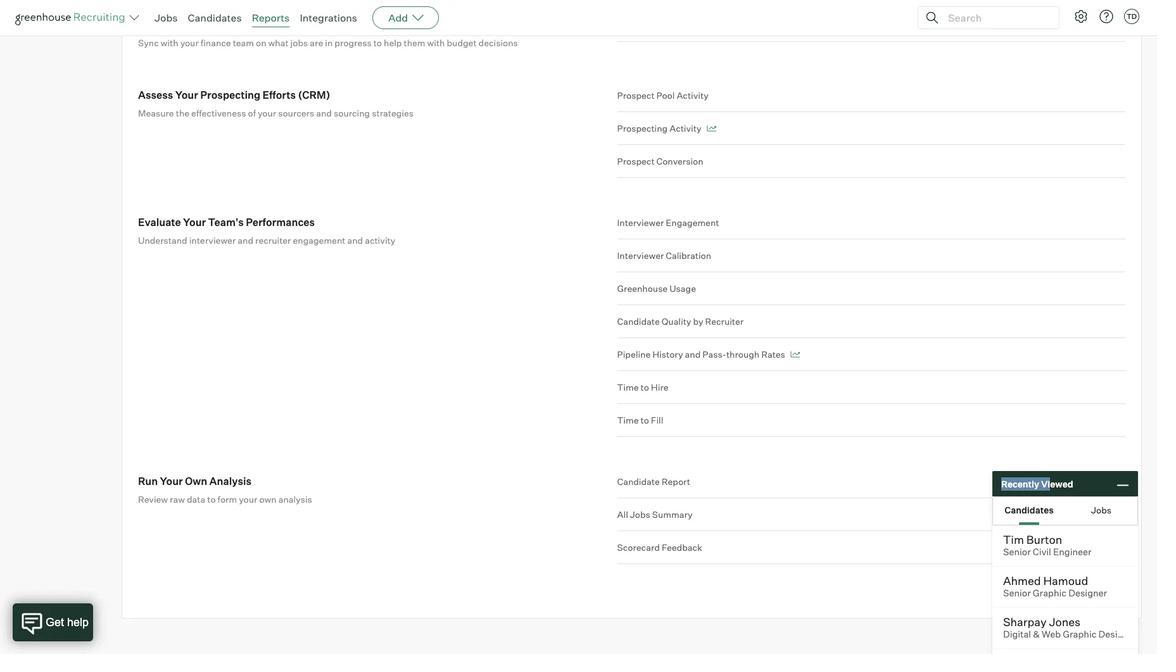 Task type: locate. For each thing, give the bounding box(es) containing it.
1 horizontal spatial your
[[239, 494, 257, 505]]

your down finance
[[180, 37, 199, 48]]

2 horizontal spatial your
[[258, 108, 276, 119]]

viewed
[[1041, 479, 1074, 489]]

designer right jones
[[1099, 629, 1138, 641]]

1 horizontal spatial prospecting
[[617, 123, 668, 134]]

data
[[187, 494, 205, 505]]

0 vertical spatial designer
[[1069, 588, 1108, 599]]

candidates up finance
[[188, 11, 242, 24]]

form
[[218, 494, 237, 505]]

and left pass-
[[685, 349, 701, 360]]

1 vertical spatial prospecting
[[617, 123, 668, 134]]

jobs right all
[[630, 509, 651, 520]]

your
[[175, 89, 198, 101], [183, 216, 206, 229], [160, 475, 183, 488]]

greenhouse
[[617, 283, 668, 294]]

team
[[233, 37, 254, 48]]

0 vertical spatial your
[[175, 89, 198, 101]]

2 horizontal spatial jobs
[[1092, 505, 1112, 515]]

1 horizontal spatial with
[[427, 37, 445, 48]]

0 vertical spatial graphic
[[1033, 588, 1067, 599]]

greenhouse recruiting image
[[15, 10, 129, 25]]

to right up
[[223, 18, 233, 31]]

1 horizontal spatial jobs
[[630, 509, 651, 520]]

progress
[[335, 37, 372, 48]]

0 vertical spatial candidate
[[617, 316, 660, 327]]

candidate
[[617, 316, 660, 327], [617, 477, 660, 487]]

candidate inside 'link'
[[617, 316, 660, 327]]

jobs up sync
[[155, 11, 178, 24]]

1 interviewer from the top
[[617, 217, 664, 228]]

tab list
[[993, 497, 1138, 525]]

1 prospect from the top
[[617, 90, 655, 101]]

2 candidate from the top
[[617, 477, 660, 487]]

own
[[259, 494, 277, 505]]

0 horizontal spatial your
[[180, 37, 199, 48]]

scorecard feedback link
[[617, 532, 1126, 565]]

to left the hire
[[641, 382, 649, 393]]

configure image
[[1074, 9, 1089, 24]]

hamoud
[[1044, 574, 1089, 588]]

0 vertical spatial senior
[[1004, 547, 1031, 558]]

0 horizontal spatial prospecting
[[200, 89, 260, 101]]

interviewer engagement link
[[617, 216, 1126, 240]]

assess
[[138, 89, 173, 101]]

jobs link
[[155, 11, 178, 24]]

graphic right the web
[[1063, 629, 1097, 641]]

your inside assess your prospecting efforts (crm) measure the effectiveness of your sourcers and sourcing strategies
[[175, 89, 198, 101]]

your up interviewer
[[183, 216, 206, 229]]

help
[[384, 37, 402, 48]]

with
[[161, 37, 178, 48], [427, 37, 445, 48]]

them
[[404, 37, 425, 48]]

1 horizontal spatial candidates
[[1005, 505, 1054, 515]]

0 vertical spatial prospect
[[617, 90, 655, 101]]

icon chart image
[[707, 126, 716, 132], [791, 352, 800, 358]]

all
[[617, 509, 628, 520]]

time to fill
[[617, 415, 664, 426]]

activity up conversion
[[670, 123, 702, 134]]

prospecting inside assess your prospecting efforts (crm) measure the effectiveness of your sourcers and sourcing strategies
[[200, 89, 260, 101]]

prospecting up prospect conversion
[[617, 123, 668, 134]]

graphic
[[1033, 588, 1067, 599], [1063, 629, 1097, 641]]

1 vertical spatial icon chart image
[[791, 352, 800, 358]]

graphic inside sharpay jones digital & web graphic designer
[[1063, 629, 1097, 641]]

raw
[[170, 494, 185, 505]]

interviewer calibration
[[617, 250, 712, 261]]

2 vertical spatial your
[[239, 494, 257, 505]]

graphic up jones
[[1033, 588, 1067, 599]]

2 senior from the top
[[1004, 588, 1031, 599]]

to left fill at the bottom right of page
[[641, 415, 649, 426]]

time
[[617, 382, 639, 393], [617, 415, 639, 426]]

prospect for prospect pool activity
[[617, 90, 655, 101]]

burton
[[1027, 533, 1063, 547]]

prospecting up effectiveness in the top of the page
[[200, 89, 260, 101]]

senior left civil
[[1004, 547, 1031, 558]]

1 vertical spatial time
[[617, 415, 639, 426]]

0 vertical spatial interviewer
[[617, 217, 664, 228]]

2 prospect from the top
[[617, 156, 655, 167]]

up
[[207, 18, 221, 31]]

interviewer
[[189, 235, 236, 246]]

ahmed
[[1004, 574, 1041, 588]]

designer
[[1069, 588, 1108, 599], [1099, 629, 1138, 641]]

designer up jones
[[1069, 588, 1108, 599]]

1 vertical spatial senior
[[1004, 588, 1031, 599]]

candidate up all
[[617, 477, 660, 487]]

1 candidate from the top
[[617, 316, 660, 327]]

2 vertical spatial your
[[160, 475, 183, 488]]

what
[[268, 37, 289, 48]]

your
[[180, 37, 199, 48], [258, 108, 276, 119], [239, 494, 257, 505]]

and down (crm)
[[316, 108, 332, 119]]

reports link
[[252, 11, 290, 24]]

senior inside tim burton senior civil engineer
[[1004, 547, 1031, 558]]

with right them
[[427, 37, 445, 48]]

candidates link
[[188, 11, 242, 24]]

of
[[248, 108, 256, 119]]

your up the
[[175, 89, 198, 101]]

2 time from the top
[[617, 415, 639, 426]]

candidates
[[188, 11, 242, 24], [1005, 505, 1054, 515]]

1 vertical spatial candidate
[[617, 477, 660, 487]]

your up the raw at the bottom
[[160, 475, 183, 488]]

0 vertical spatial prospecting
[[200, 89, 260, 101]]

digital
[[1004, 629, 1031, 641]]

time to fill link
[[617, 404, 1126, 437]]

interviewer calibration link
[[617, 240, 1126, 273]]

activity
[[365, 235, 396, 246]]

jobs
[[155, 11, 178, 24], [1092, 505, 1112, 515], [630, 509, 651, 520]]

0 vertical spatial icon chart image
[[707, 126, 716, 132]]

0 horizontal spatial with
[[161, 37, 178, 48]]

your for evaluate
[[183, 216, 206, 229]]

0 vertical spatial candidates
[[188, 11, 242, 24]]

your inside evaluate your team's performances understand interviewer and recruiter engagement and activity
[[183, 216, 206, 229]]

0 vertical spatial your
[[180, 37, 199, 48]]

your inside run your own analysis review raw data to form your own analysis
[[239, 494, 257, 505]]

(crm)
[[298, 89, 330, 101]]

0 horizontal spatial icon chart image
[[707, 126, 716, 132]]

1 vertical spatial your
[[183, 216, 206, 229]]

activity right pool
[[677, 90, 709, 101]]

time to hire link
[[617, 371, 1126, 404]]

interviewer engagement
[[617, 217, 719, 228]]

senior up "sharpay"
[[1004, 588, 1031, 599]]

your for run
[[160, 475, 183, 488]]

time left fill at the bottom right of page
[[617, 415, 639, 426]]

prospect conversion
[[617, 156, 704, 167]]

recruiter
[[705, 316, 744, 327]]

and inside assess your prospecting efforts (crm) measure the effectiveness of your sourcers and sourcing strategies
[[316, 108, 332, 119]]

to right data at the bottom of the page
[[207, 494, 216, 505]]

icon chart image right rates
[[791, 352, 800, 358]]

Search text field
[[945, 9, 1048, 27]]

designer inside sharpay jones digital & web graphic designer
[[1099, 629, 1138, 641]]

and down team's
[[238, 235, 253, 246]]

analysis
[[209, 475, 252, 488]]

tim burton senior civil engineer
[[1004, 533, 1092, 558]]

time to hire
[[617, 382, 669, 393]]

activity
[[677, 90, 709, 101], [670, 123, 702, 134]]

1 senior from the top
[[1004, 547, 1031, 558]]

1 vertical spatial your
[[258, 108, 276, 119]]

candidate down 'greenhouse'
[[617, 316, 660, 327]]

your right of in the left of the page
[[258, 108, 276, 119]]

interviewer up interviewer calibration
[[617, 217, 664, 228]]

greenhouse usage
[[617, 283, 696, 294]]

prospect for prospect conversion
[[617, 156, 655, 167]]

and
[[316, 108, 332, 119], [238, 235, 253, 246], [347, 235, 363, 246], [685, 349, 701, 360]]

1 vertical spatial prospect
[[617, 156, 655, 167]]

1 vertical spatial designer
[[1099, 629, 1138, 641]]

senior inside ahmed hamoud senior graphic designer
[[1004, 588, 1031, 599]]

td button
[[1125, 9, 1140, 24]]

interviewer
[[617, 217, 664, 228], [617, 250, 664, 261]]

graphic inside ahmed hamoud senior graphic designer
[[1033, 588, 1067, 599]]

jobs up engineer
[[1092, 505, 1112, 515]]

to
[[223, 18, 233, 31], [374, 37, 382, 48], [641, 382, 649, 393], [641, 415, 649, 426], [207, 494, 216, 505]]

2 with from the left
[[427, 37, 445, 48]]

time left the hire
[[617, 382, 639, 393]]

your inside assess your prospecting efforts (crm) measure the effectiveness of your sourcers and sourcing strategies
[[258, 108, 276, 119]]

efforts
[[263, 89, 296, 101]]

with right sync
[[161, 37, 178, 48]]

summary
[[652, 509, 693, 520]]

through
[[727, 349, 760, 360]]

on
[[256, 37, 266, 48]]

candidate report link
[[617, 475, 1126, 499]]

time for time to fill
[[617, 415, 639, 426]]

candidate for candidate quality by recruiter
[[617, 316, 660, 327]]

prospecting
[[200, 89, 260, 101], [617, 123, 668, 134]]

prospect pool activity link
[[617, 89, 1126, 112]]

1 time from the top
[[617, 382, 639, 393]]

1 vertical spatial candidates
[[1005, 505, 1054, 515]]

0 vertical spatial time
[[617, 382, 639, 393]]

candidates down recently viewed
[[1005, 505, 1054, 515]]

are
[[310, 37, 323, 48]]

to inside run your own analysis review raw data to form your own analysis
[[207, 494, 216, 505]]

assess your prospecting efforts (crm) measure the effectiveness of your sourcers and sourcing strategies
[[138, 89, 414, 119]]

keep
[[138, 18, 163, 31]]

your inside keep finance up to date sync with your finance team on what jobs are in progress to help them with budget decisions
[[180, 37, 199, 48]]

calibration
[[666, 250, 712, 261]]

interviewer up 'greenhouse'
[[617, 250, 664, 261]]

your left the own on the left bottom
[[239, 494, 257, 505]]

prospect pool activity
[[617, 90, 709, 101]]

scorecard feedback
[[617, 542, 703, 553]]

jones
[[1049, 615, 1081, 629]]

prospect left pool
[[617, 90, 655, 101]]

1 vertical spatial interviewer
[[617, 250, 664, 261]]

prospect down prospecting activity
[[617, 156, 655, 167]]

1 horizontal spatial icon chart image
[[791, 352, 800, 358]]

integrations link
[[300, 11, 357, 24]]

senior
[[1004, 547, 1031, 558], [1004, 588, 1031, 599]]

2 interviewer from the top
[[617, 250, 664, 261]]

1 vertical spatial graphic
[[1063, 629, 1097, 641]]

interviewer for interviewer engagement
[[617, 217, 664, 228]]

your inside run your own analysis review raw data to form your own analysis
[[160, 475, 183, 488]]

pipeline history and pass-through rates
[[617, 349, 785, 360]]

icon chart image right prospecting activity
[[707, 126, 716, 132]]

understand
[[138, 235, 187, 246]]



Task type: describe. For each thing, give the bounding box(es) containing it.
all jobs summary link
[[617, 499, 1126, 532]]

review
[[138, 494, 168, 505]]

finance
[[166, 18, 205, 31]]

reports
[[252, 11, 290, 24]]

civil
[[1033, 547, 1052, 558]]

your for run your own analysis
[[239, 494, 257, 505]]

by
[[693, 316, 704, 327]]

analysis
[[279, 494, 312, 505]]

prospect conversion link
[[617, 145, 1126, 178]]

your for assess your prospecting efforts (crm)
[[258, 108, 276, 119]]

icon chart image for pipeline history and pass-through rates
[[791, 352, 800, 358]]

td
[[1127, 12, 1137, 21]]

finance
[[201, 37, 231, 48]]

sync
[[138, 37, 159, 48]]

conversion
[[657, 156, 704, 167]]

0 horizontal spatial candidates
[[188, 11, 242, 24]]

1 with from the left
[[161, 37, 178, 48]]

0 vertical spatial activity
[[677, 90, 709, 101]]

pass-
[[703, 349, 727, 360]]

budget
[[447, 37, 477, 48]]

feedback
[[662, 542, 703, 553]]

icon chart image for prospecting activity
[[707, 126, 716, 132]]

time for time to hire
[[617, 382, 639, 393]]

and left the activity
[[347, 235, 363, 246]]

candidate quality by recruiter link
[[617, 305, 1126, 338]]

run your own analysis review raw data to form your own analysis
[[138, 475, 312, 505]]

run
[[138, 475, 158, 488]]

sharpay
[[1004, 615, 1047, 629]]

integrations
[[300, 11, 357, 24]]

decisions
[[479, 37, 518, 48]]

senior for ahmed
[[1004, 588, 1031, 599]]

ahmed hamoud senior graphic designer
[[1004, 574, 1108, 599]]

scorecard
[[617, 542, 660, 553]]

1 vertical spatial activity
[[670, 123, 702, 134]]

quality
[[662, 316, 691, 327]]

add button
[[373, 6, 439, 29]]

engineer
[[1054, 547, 1092, 558]]

report
[[662, 477, 690, 487]]

measure
[[138, 108, 174, 119]]

senior for tim
[[1004, 547, 1031, 558]]

0 horizontal spatial jobs
[[155, 11, 178, 24]]

keep finance up to date sync with your finance team on what jobs are in progress to help them with budget decisions
[[138, 18, 518, 48]]

hire
[[651, 382, 669, 393]]

prospecting activity
[[617, 123, 702, 134]]

usage
[[670, 283, 696, 294]]

fill
[[651, 415, 664, 426]]

candidate quality by recruiter
[[617, 316, 744, 327]]

engagement
[[666, 217, 719, 228]]

designer inside ahmed hamoud senior graphic designer
[[1069, 588, 1108, 599]]

interviewer for interviewer calibration
[[617, 250, 664, 261]]

pool
[[657, 90, 675, 101]]

recruiter
[[255, 235, 291, 246]]

candidate report
[[617, 477, 690, 487]]

sourcers
[[278, 108, 314, 119]]

the
[[176, 108, 189, 119]]

to left help
[[374, 37, 382, 48]]

tim
[[1004, 533, 1024, 547]]

team's
[[208, 216, 244, 229]]

effectiveness
[[191, 108, 246, 119]]

pipeline
[[617, 349, 651, 360]]

your for assess
[[175, 89, 198, 101]]

web
[[1042, 629, 1061, 641]]

greenhouse usage link
[[617, 273, 1126, 305]]

date
[[235, 18, 258, 31]]

engagement
[[293, 235, 346, 246]]

sourcing
[[334, 108, 370, 119]]

candidate for candidate report
[[617, 477, 660, 487]]

own
[[185, 475, 207, 488]]

&
[[1033, 629, 1040, 641]]

evaluate
[[138, 216, 181, 229]]

recently
[[1002, 479, 1040, 489]]

jobs
[[291, 37, 308, 48]]

tab list containing candidates
[[993, 497, 1138, 525]]

rates
[[762, 349, 785, 360]]

history
[[653, 349, 683, 360]]

td button
[[1122, 6, 1142, 27]]



Task type: vqa. For each thing, say whether or not it's contained in the screenshot.
Designer (50)
no



